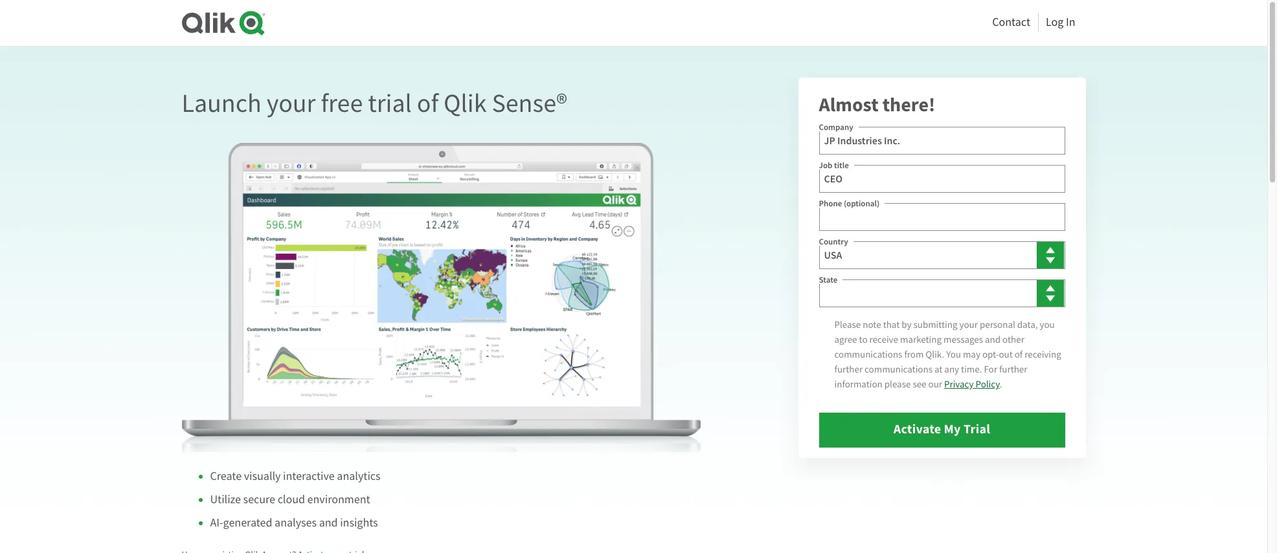 Task type: vqa. For each thing, say whether or not it's contained in the screenshot.
the right the "Life"
no



Task type: describe. For each thing, give the bounding box(es) containing it.
privacy
[[944, 378, 974, 391]]

policy
[[976, 378, 1000, 391]]

log in
[[1046, 15, 1076, 30]]

out
[[999, 349, 1013, 362]]

privacy policy .
[[944, 378, 1002, 391]]

may
[[963, 349, 981, 362]]

in
[[1066, 15, 1076, 30]]

for
[[984, 363, 998, 376]]

0 horizontal spatial of
[[417, 87, 439, 120]]

at
[[935, 363, 943, 376]]

log in link
[[1046, 12, 1076, 33]]

1 vertical spatial and
[[319, 516, 338, 531]]

ai-generated analyses and insights
[[210, 516, 378, 531]]

agree
[[835, 334, 857, 347]]

interactive
[[283, 470, 335, 485]]

please note that by submitting your personal data, you agree to receive marketing messages and other communications from qlik. you may opt-out of receiving further communications at any time. for further information please see our
[[835, 319, 1062, 391]]

utilize secure cloud environment
[[210, 493, 370, 508]]

analytics
[[337, 470, 381, 485]]

contact
[[993, 15, 1031, 30]]

launch
[[182, 87, 262, 120]]

0 horizontal spatial your
[[267, 87, 316, 120]]

that
[[883, 319, 900, 332]]

country
[[819, 236, 848, 247]]

phone (optional)
[[819, 198, 880, 209]]

phone
[[819, 198, 842, 209]]

create visually interactive analytics
[[210, 470, 381, 485]]

visually
[[244, 470, 281, 485]]

cloud
[[278, 493, 305, 508]]

of inside please note that by submitting your personal data, you agree to receive marketing messages and other communications from qlik. you may opt-out of receiving further communications at any time. for further information please see our
[[1015, 349, 1023, 362]]

free
[[321, 87, 363, 120]]

time.
[[961, 363, 982, 376]]

trial
[[368, 87, 412, 120]]

and inside please note that by submitting your personal data, you agree to receive marketing messages and other communications from qlik. you may opt-out of receiving further communications at any time. for further information please see our
[[985, 334, 1001, 347]]

receive
[[870, 334, 898, 347]]

privacy policy link
[[944, 378, 1000, 391]]

Job title text field
[[819, 165, 1065, 193]]

by
[[902, 319, 912, 332]]

Phone (optional) text field
[[819, 203, 1065, 231]]

title
[[834, 160, 849, 171]]

almost there!
[[819, 92, 935, 118]]

there!
[[883, 92, 935, 118]]

note
[[863, 319, 881, 332]]

please
[[885, 378, 911, 391]]



Task type: locate. For each thing, give the bounding box(es) containing it.
Company text field
[[819, 127, 1065, 155]]

your inside please note that by submitting your personal data, you agree to receive marketing messages and other communications from qlik. you may opt-out of receiving further communications at any time. for further information please see our
[[960, 319, 978, 332]]

your
[[267, 87, 316, 120], [960, 319, 978, 332]]

of right out
[[1015, 349, 1023, 362]]

of left the qlik
[[417, 87, 439, 120]]

your up messages
[[960, 319, 978, 332]]

1 horizontal spatial further
[[999, 363, 1028, 376]]

analyses
[[275, 516, 317, 531]]

from
[[905, 349, 924, 362]]

to
[[859, 334, 868, 347]]

communications down to
[[835, 349, 903, 362]]

None submit
[[819, 413, 1065, 448]]

company
[[819, 122, 854, 133]]

secure
[[243, 493, 275, 508]]

your left free
[[267, 87, 316, 120]]

1 horizontal spatial of
[[1015, 349, 1023, 362]]

further down out
[[999, 363, 1028, 376]]

further
[[835, 363, 863, 376], [999, 363, 1028, 376]]

ai-
[[210, 516, 223, 531]]

and down "environment"
[[319, 516, 338, 531]]

0 horizontal spatial further
[[835, 363, 863, 376]]

log
[[1046, 15, 1064, 30]]

environment
[[307, 493, 370, 508]]

0 vertical spatial your
[[267, 87, 316, 120]]

utilize
[[210, 493, 241, 508]]

1 vertical spatial communications
[[865, 363, 933, 376]]

1 further from the left
[[835, 363, 863, 376]]

messages
[[944, 334, 983, 347]]

contact link
[[993, 12, 1031, 33]]

communications up please
[[865, 363, 933, 376]]

0 vertical spatial communications
[[835, 349, 903, 362]]

and
[[985, 334, 1001, 347], [319, 516, 338, 531]]

1 vertical spatial of
[[1015, 349, 1023, 362]]

insights
[[340, 516, 378, 531]]

1 horizontal spatial your
[[960, 319, 978, 332]]

our
[[929, 378, 943, 391]]

see
[[913, 378, 927, 391]]

marketing
[[900, 334, 942, 347]]

further up the information
[[835, 363, 863, 376]]

qlik.
[[926, 349, 945, 362]]

of
[[417, 87, 439, 120], [1015, 349, 1023, 362]]

2 further from the left
[[999, 363, 1028, 376]]

submitting
[[914, 319, 958, 332]]

create
[[210, 470, 242, 485]]

launch your free trial of qlik sense®
[[182, 87, 567, 120]]

.
[[1000, 378, 1002, 391]]

go to the home page. image
[[182, 10, 265, 36]]

information
[[835, 378, 883, 391]]

state
[[819, 275, 838, 286]]

0 horizontal spatial and
[[319, 516, 338, 531]]

1 horizontal spatial and
[[985, 334, 1001, 347]]

job
[[819, 160, 833, 171]]

sense®
[[492, 87, 567, 120]]

0 vertical spatial and
[[985, 334, 1001, 347]]

you
[[947, 349, 961, 362]]

almost
[[819, 92, 879, 118]]

and up opt-
[[985, 334, 1001, 347]]

any
[[945, 363, 959, 376]]

job title
[[819, 160, 849, 171]]

0 vertical spatial of
[[417, 87, 439, 120]]

receiving
[[1025, 349, 1062, 362]]

please
[[835, 319, 861, 332]]

communications
[[835, 349, 903, 362], [865, 363, 933, 376]]

data,
[[1018, 319, 1038, 332]]

(optional)
[[844, 198, 880, 209]]

qlik
[[444, 87, 487, 120]]

other
[[1003, 334, 1025, 347]]

generated
[[223, 516, 272, 531]]

1 vertical spatial your
[[960, 319, 978, 332]]

you
[[1040, 319, 1055, 332]]

opt-
[[983, 349, 999, 362]]

personal
[[980, 319, 1016, 332]]



